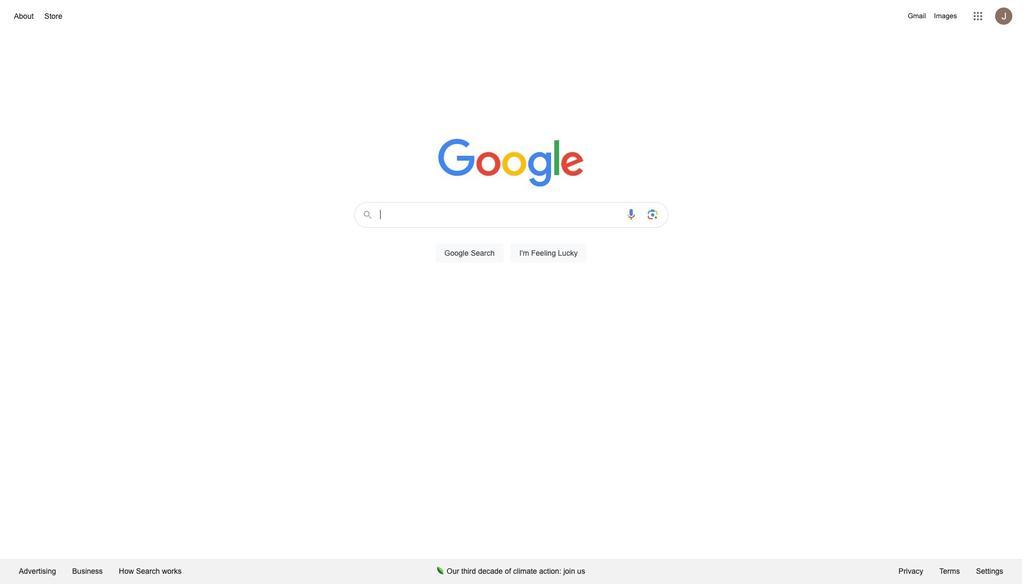 Task type: vqa. For each thing, say whether or not it's contained in the screenshot.
the bottom Departure Text Field
no



Task type: locate. For each thing, give the bounding box(es) containing it.
search by image image
[[646, 208, 659, 221]]

search by voice image
[[625, 208, 637, 221]]

None search field
[[11, 199, 1011, 275]]



Task type: describe. For each thing, give the bounding box(es) containing it.
Search text field
[[380, 209, 618, 223]]

google image
[[438, 139, 584, 188]]



